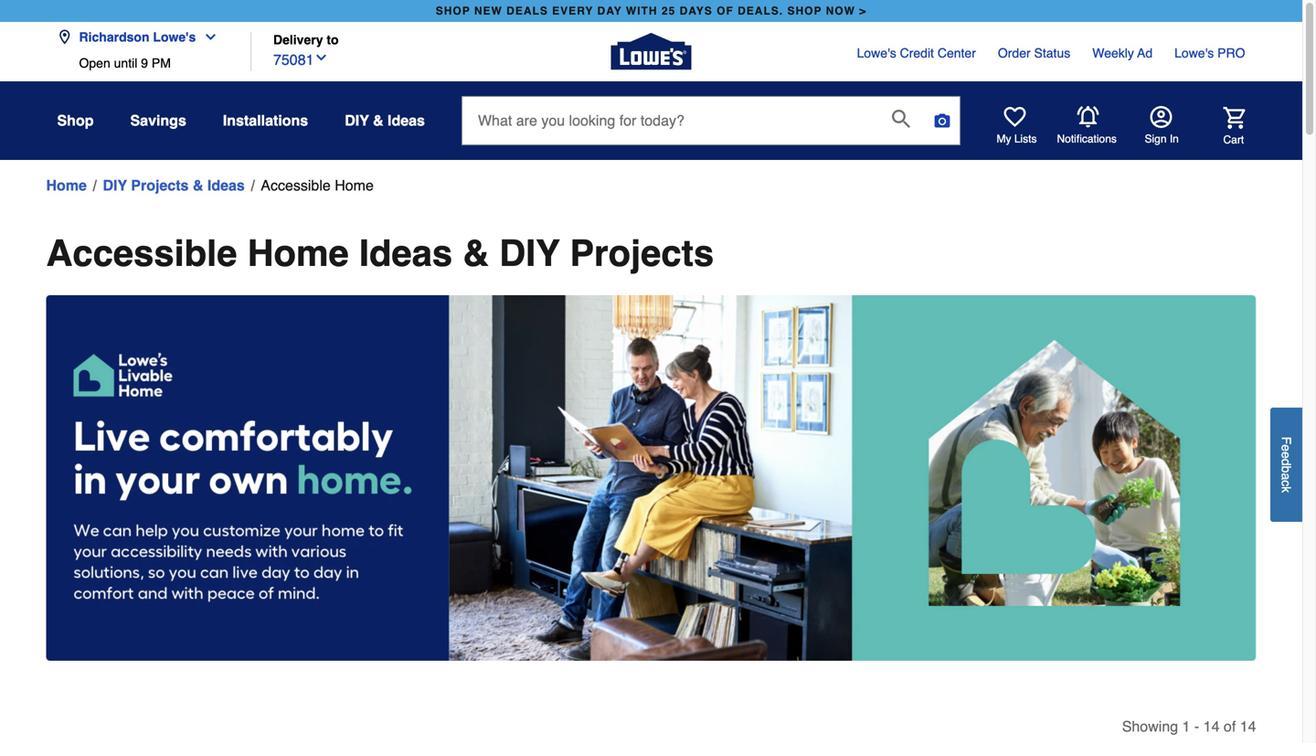 Task type: describe. For each thing, give the bounding box(es) containing it.
lowe's credit center
[[857, 46, 976, 60]]

b
[[1280, 466, 1294, 473]]

home down shop button
[[46, 177, 87, 194]]

until
[[114, 56, 137, 70]]

sign
[[1145, 133, 1167, 145]]

accessible for accessible home
[[261, 177, 331, 194]]

1 vertical spatial ideas
[[207, 177, 245, 194]]

1 e from the top
[[1280, 445, 1294, 452]]

1 shop from the left
[[436, 5, 471, 17]]

accessible home
[[261, 177, 374, 194]]

f e e d b a c k button
[[1271, 408, 1303, 522]]

deals.
[[738, 5, 784, 17]]

richardson lowe's button
[[57, 19, 225, 56]]

of
[[717, 5, 734, 17]]

lowe's home improvement notification center image
[[1078, 106, 1100, 128]]

credit
[[900, 46, 934, 60]]

lowe's home improvement cart image
[[1224, 107, 1246, 129]]

notifications
[[1057, 133, 1117, 145]]

accessible home button
[[261, 175, 374, 197]]

savings button
[[130, 104, 186, 137]]

-
[[1195, 718, 1200, 735]]

75081 button
[[273, 47, 329, 71]]

my
[[997, 133, 1012, 145]]

f
[[1280, 437, 1294, 445]]

1 14 from the left
[[1204, 718, 1220, 735]]

75081
[[273, 51, 314, 68]]

sign in
[[1145, 133, 1179, 145]]

diy & ideas
[[345, 112, 425, 129]]

lowe's for lowe's pro
[[1175, 46, 1215, 60]]

my lists link
[[997, 106, 1037, 146]]

lists
[[1015, 133, 1037, 145]]

9
[[141, 56, 148, 70]]

home for accessible home
[[335, 177, 374, 194]]

in
[[1170, 133, 1179, 145]]

lowe's for lowe's credit center
[[857, 46, 897, 60]]

ideas for home
[[359, 232, 453, 274]]

open
[[79, 56, 110, 70]]

diy for diy projects & ideas
[[103, 177, 127, 194]]

search image
[[892, 110, 911, 128]]

of
[[1224, 718, 1236, 735]]

lowe's home improvement account image
[[1151, 106, 1173, 128]]

lowe's home improvement logo image
[[611, 11, 692, 92]]

savings
[[130, 112, 186, 129]]

cart button
[[1198, 107, 1246, 147]]

chevron down image inside richardson lowe's button
[[196, 30, 218, 44]]

accessible for accessible home ideas & diy projects
[[46, 232, 237, 274]]

now
[[826, 5, 856, 17]]

25
[[662, 5, 676, 17]]

pro
[[1218, 46, 1246, 60]]

showing 1 - 14 of 14
[[1123, 718, 1257, 735]]

weekly ad
[[1093, 46, 1153, 60]]

new
[[474, 5, 503, 17]]

lowe's home improvement lists image
[[1004, 106, 1026, 128]]

2 shop from the left
[[788, 5, 822, 17]]

f e e d b a c k
[[1280, 437, 1294, 493]]

0 horizontal spatial &
[[193, 177, 203, 194]]

weekly ad link
[[1093, 44, 1153, 62]]

richardson
[[79, 30, 150, 44]]

diy & ideas button
[[345, 104, 425, 137]]

Search Query text field
[[463, 97, 878, 144]]

live comfortably in your own home. we can help you customize it to fit your accessibility needs. image
[[46, 295, 1257, 661]]

shop new deals every day with 25 days of deals. shop now >
[[436, 5, 867, 17]]



Task type: locate. For each thing, give the bounding box(es) containing it.
14
[[1204, 718, 1220, 735], [1241, 718, 1257, 735]]

2 horizontal spatial lowe's
[[1175, 46, 1215, 60]]

diy inside diy & ideas button
[[345, 112, 369, 129]]

>
[[860, 5, 867, 17]]

order
[[998, 46, 1031, 60]]

1
[[1183, 718, 1191, 735]]

1 vertical spatial accessible
[[46, 232, 237, 274]]

None search field
[[462, 96, 961, 162]]

day
[[598, 5, 622, 17]]

0 vertical spatial accessible
[[261, 177, 331, 194]]

shop left new
[[436, 5, 471, 17]]

sign in button
[[1145, 106, 1179, 146]]

home for accessible home ideas & diy projects
[[247, 232, 349, 274]]

showing
[[1123, 718, 1179, 735]]

e
[[1280, 445, 1294, 452], [1280, 452, 1294, 459]]

shop button
[[57, 104, 94, 137]]

lowe's
[[153, 30, 196, 44], [857, 46, 897, 60], [1175, 46, 1215, 60]]

lowe's left credit at the top of page
[[857, 46, 897, 60]]

1 vertical spatial diy
[[103, 177, 127, 194]]

camera image
[[934, 112, 952, 130]]

chevron down image inside the 75081 button
[[314, 50, 329, 65]]

center
[[938, 46, 976, 60]]

home link
[[46, 175, 87, 197]]

ideas inside button
[[388, 112, 425, 129]]

lowe's left pro
[[1175, 46, 1215, 60]]

diy inside diy projects & ideas link
[[103, 177, 127, 194]]

shop left the now
[[788, 5, 822, 17]]

14 right -
[[1204, 718, 1220, 735]]

lowe's inside button
[[153, 30, 196, 44]]

1 vertical spatial chevron down image
[[314, 50, 329, 65]]

0 horizontal spatial accessible
[[46, 232, 237, 274]]

delivery
[[273, 32, 323, 47]]

location image
[[57, 30, 72, 44]]

1 horizontal spatial chevron down image
[[314, 50, 329, 65]]

accessible inside "button"
[[261, 177, 331, 194]]

diy projects & ideas link
[[103, 175, 245, 197]]

pm
[[152, 56, 171, 70]]

e up d
[[1280, 445, 1294, 452]]

home down accessible home "button"
[[247, 232, 349, 274]]

lowe's up pm
[[153, 30, 196, 44]]

my lists
[[997, 133, 1037, 145]]

shop
[[57, 112, 94, 129]]

home
[[46, 177, 87, 194], [335, 177, 374, 194], [247, 232, 349, 274]]

1 horizontal spatial &
[[373, 112, 384, 129]]

order status link
[[998, 44, 1071, 62]]

cart
[[1224, 133, 1245, 146]]

projects
[[131, 177, 189, 194], [570, 232, 714, 274]]

0 vertical spatial ideas
[[388, 112, 425, 129]]

days
[[680, 5, 713, 17]]

c
[[1280, 480, 1294, 487]]

14 right 'of'
[[1241, 718, 1257, 735]]

0 horizontal spatial chevron down image
[[196, 30, 218, 44]]

order status
[[998, 46, 1071, 60]]

k
[[1280, 487, 1294, 493]]

1 vertical spatial &
[[193, 177, 203, 194]]

2 vertical spatial diy
[[499, 232, 560, 274]]

0 vertical spatial chevron down image
[[196, 30, 218, 44]]

home down diy & ideas button
[[335, 177, 374, 194]]

ideas
[[388, 112, 425, 129], [207, 177, 245, 194], [359, 232, 453, 274]]

0 horizontal spatial diy
[[103, 177, 127, 194]]

ad
[[1138, 46, 1153, 60]]

0 vertical spatial diy
[[345, 112, 369, 129]]

every
[[552, 5, 594, 17]]

deals
[[507, 5, 548, 17]]

0 horizontal spatial lowe's
[[153, 30, 196, 44]]

installations
[[223, 112, 308, 129]]

weekly
[[1093, 46, 1135, 60]]

diy projects & ideas
[[103, 177, 245, 194]]

0 vertical spatial &
[[373, 112, 384, 129]]

1 vertical spatial projects
[[570, 232, 714, 274]]

1 horizontal spatial 14
[[1241, 718, 1257, 735]]

home inside accessible home "button"
[[335, 177, 374, 194]]

2 vertical spatial &
[[463, 232, 489, 274]]

0 horizontal spatial shop
[[436, 5, 471, 17]]

1 horizontal spatial shop
[[788, 5, 822, 17]]

diy for diy & ideas
[[345, 112, 369, 129]]

1 horizontal spatial lowe's
[[857, 46, 897, 60]]

0 horizontal spatial projects
[[131, 177, 189, 194]]

accessible down the installations button
[[261, 177, 331, 194]]

richardson lowe's
[[79, 30, 196, 44]]

2 vertical spatial ideas
[[359, 232, 453, 274]]

diy
[[345, 112, 369, 129], [103, 177, 127, 194], [499, 232, 560, 274]]

&
[[373, 112, 384, 129], [193, 177, 203, 194], [463, 232, 489, 274]]

accessible home ideas & diy projects
[[46, 232, 714, 274]]

1 horizontal spatial accessible
[[261, 177, 331, 194]]

0 horizontal spatial 14
[[1204, 718, 1220, 735]]

accessible down diy projects & ideas link
[[46, 232, 237, 274]]

shop new deals every day with 25 days of deals. shop now > link
[[432, 0, 871, 22]]

installations button
[[223, 104, 308, 137]]

0 vertical spatial projects
[[131, 177, 189, 194]]

lowe's pro
[[1175, 46, 1246, 60]]

shop
[[436, 5, 471, 17], [788, 5, 822, 17]]

open until 9 pm
[[79, 56, 171, 70]]

2 e from the top
[[1280, 452, 1294, 459]]

lowe's credit center link
[[857, 44, 976, 62]]

a
[[1280, 473, 1294, 480]]

with
[[626, 5, 658, 17]]

ideas for &
[[388, 112, 425, 129]]

2 horizontal spatial diy
[[499, 232, 560, 274]]

lowe's pro link
[[1175, 44, 1246, 62]]

2 14 from the left
[[1241, 718, 1257, 735]]

e up b
[[1280, 452, 1294, 459]]

2 horizontal spatial &
[[463, 232, 489, 274]]

& inside button
[[373, 112, 384, 129]]

chevron down image
[[196, 30, 218, 44], [314, 50, 329, 65]]

1 horizontal spatial diy
[[345, 112, 369, 129]]

d
[[1280, 459, 1294, 466]]

to
[[327, 32, 339, 47]]

1 horizontal spatial projects
[[570, 232, 714, 274]]

accessible
[[261, 177, 331, 194], [46, 232, 237, 274]]

status
[[1035, 46, 1071, 60]]

delivery to
[[273, 32, 339, 47]]



Task type: vqa. For each thing, say whether or not it's contained in the screenshot.
Notifications
yes



